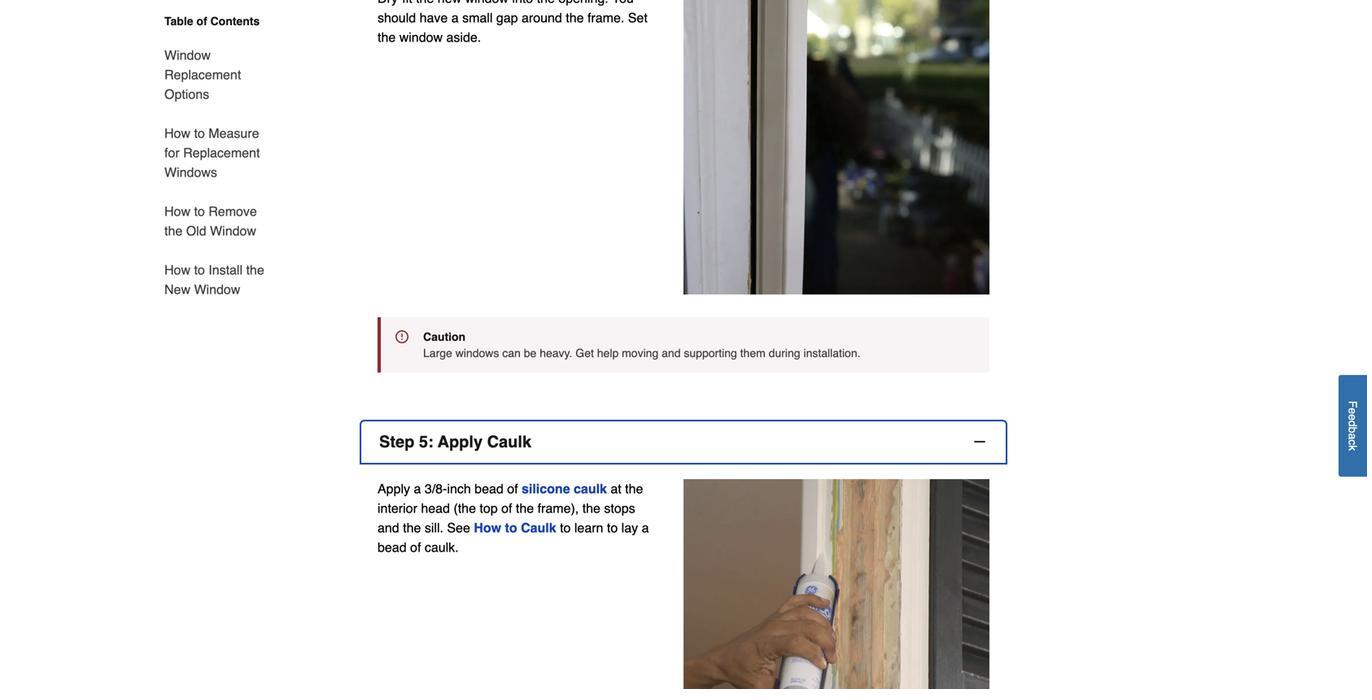 Task type: vqa. For each thing, say whether or not it's contained in the screenshot.
inch
yes



Task type: describe. For each thing, give the bounding box(es) containing it.
silicone
[[522, 481, 570, 496]]

c
[[1347, 440, 1360, 446]]

window for remove
[[210, 223, 256, 239]]

table
[[164, 15, 193, 28]]

head
[[421, 501, 450, 516]]

how to caulk
[[474, 520, 557, 536]]

the up "have"
[[416, 0, 434, 6]]

1 vertical spatial caulk
[[521, 520, 557, 536]]

help
[[597, 347, 619, 360]]

to learn to lay a bead of caulk.
[[378, 520, 649, 555]]

the up around
[[537, 0, 555, 6]]

to for measure
[[194, 126, 205, 141]]

opening.
[[559, 0, 609, 6]]

heavy.
[[540, 347, 573, 360]]

into
[[512, 0, 533, 6]]

around
[[522, 10, 562, 25]]

error image
[[396, 330, 409, 343]]

of inside at the interior head (the top of the frame), the stops and the sill. see
[[502, 501, 512, 516]]

b
[[1347, 427, 1360, 434]]

the inside how to install the new window
[[246, 263, 264, 278]]

inch
[[447, 481, 471, 496]]

caution
[[423, 330, 466, 343]]

the down caulk at the bottom of the page
[[583, 501, 601, 516]]

can
[[503, 347, 521, 360]]

table of contents
[[164, 15, 260, 28]]

how to install the new window
[[164, 263, 264, 297]]

how for new
[[164, 263, 191, 278]]

apply a 3/8-inch bead of silicone caulk
[[378, 481, 607, 496]]

and inside at the interior head (the top of the frame), the stops and the sill. see
[[378, 520, 399, 536]]

and inside "caution large windows can be heavy. get help moving and supporting them during installation."
[[662, 347, 681, 360]]

the up how to caulk
[[516, 501, 534, 516]]

a inside button
[[1347, 434, 1360, 440]]

frame.
[[588, 10, 625, 25]]

top
[[480, 501, 498, 516]]

the down opening. in the top left of the page
[[566, 10, 584, 25]]

f
[[1347, 401, 1360, 408]]

silicone caulk link
[[522, 481, 607, 496]]

minus image
[[972, 434, 988, 450]]

the inside how to remove the old window
[[164, 223, 183, 239]]

window inside window replacement options
[[164, 48, 211, 63]]

k
[[1347, 446, 1360, 451]]

small
[[462, 10, 493, 25]]

step 5: apply caulk
[[379, 433, 532, 451]]

dry-fit the new window into the opening. you should have a small gap around the frame. set the window aside.
[[378, 0, 648, 45]]

lay
[[622, 520, 638, 536]]

1 horizontal spatial bead
[[475, 481, 504, 496]]

to for remove
[[194, 204, 205, 219]]

to for install
[[194, 263, 205, 278]]

you
[[612, 0, 634, 6]]

how to caulk link
[[474, 520, 557, 536]]

step 5: apply caulk button
[[361, 422, 1006, 463]]

of right table
[[197, 15, 207, 28]]

window replacement options
[[164, 48, 241, 102]]

have
[[420, 10, 448, 25]]

3/8-
[[425, 481, 447, 496]]

0 horizontal spatial window
[[399, 30, 443, 45]]

sill.
[[425, 520, 444, 536]]

the right the at
[[625, 481, 643, 496]]

how to measure for replacement windows
[[164, 126, 260, 180]]

for
[[164, 145, 180, 160]]

caution large windows can be heavy. get help moving and supporting them during installation.
[[423, 330, 861, 360]]

supporting
[[684, 347, 737, 360]]

set
[[628, 10, 648, 25]]

aside.
[[447, 30, 481, 45]]

get
[[576, 347, 594, 360]]

a inside dry-fit the new window into the opening. you should have a small gap around the frame. set the window aside.
[[452, 10, 459, 25]]

f e e d b a c k
[[1347, 401, 1360, 451]]



Task type: locate. For each thing, give the bounding box(es) containing it.
of left silicone
[[507, 481, 518, 496]]

fit
[[402, 0, 412, 6]]

to inside how to measure for replacement windows
[[194, 126, 205, 141]]

e up d
[[1347, 408, 1360, 415]]

1 horizontal spatial apply
[[438, 433, 483, 451]]

stops
[[604, 501, 635, 516]]

d
[[1347, 421, 1360, 427]]

window inside how to remove the old window
[[210, 223, 256, 239]]

installation.
[[804, 347, 861, 360]]

1 horizontal spatial window
[[465, 0, 509, 6]]

see
[[447, 520, 470, 536]]

a up 'k'
[[1347, 434, 1360, 440]]

0 vertical spatial and
[[662, 347, 681, 360]]

a inside 'to learn to lay a bead of caulk.'
[[642, 520, 649, 536]]

1 vertical spatial bead
[[378, 540, 407, 555]]

options
[[164, 87, 209, 102]]

step
[[379, 433, 415, 451]]

table of contents element
[[145, 13, 267, 300]]

2 e from the top
[[1347, 415, 1360, 421]]

them
[[741, 347, 766, 360]]

how inside how to install the new window
[[164, 263, 191, 278]]

a right lay
[[642, 520, 649, 536]]

0 vertical spatial caulk
[[487, 433, 532, 451]]

window down "remove"
[[210, 223, 256, 239]]

of right top
[[502, 501, 512, 516]]

frame),
[[538, 501, 579, 516]]

and right moving on the left
[[662, 347, 681, 360]]

caulk
[[574, 481, 607, 496]]

window replacement options link
[[164, 36, 267, 114]]

e up b
[[1347, 415, 1360, 421]]

interior
[[378, 501, 418, 516]]

caulk down frame),
[[521, 520, 557, 536]]

windows
[[164, 165, 217, 180]]

how up the for
[[164, 126, 191, 141]]

large
[[423, 347, 452, 360]]

the down should
[[378, 30, 396, 45]]

how up old
[[164, 204, 191, 219]]

and down interior
[[378, 520, 399, 536]]

of inside 'to learn to lay a bead of caulk.'
[[410, 540, 421, 555]]

a
[[452, 10, 459, 25], [1347, 434, 1360, 440], [414, 481, 421, 496], [642, 520, 649, 536]]

to inside how to remove the old window
[[194, 204, 205, 219]]

caulk up apply a 3/8-inch bead of silicone caulk
[[487, 433, 532, 451]]

measure
[[209, 126, 259, 141]]

remove
[[209, 204, 257, 219]]

a person laying caulk for a replacement window. image
[[684, 479, 990, 690]]

a down new
[[452, 10, 459, 25]]

to inside how to install the new window
[[194, 263, 205, 278]]

the right install
[[246, 263, 264, 278]]

1 vertical spatial replacement
[[183, 145, 260, 160]]

1 vertical spatial window
[[399, 30, 443, 45]]

how
[[164, 126, 191, 141], [164, 204, 191, 219], [164, 263, 191, 278], [474, 520, 502, 536]]

window inside how to install the new window
[[194, 282, 240, 297]]

learn
[[575, 520, 604, 536]]

how up new
[[164, 263, 191, 278]]

of
[[197, 15, 207, 28], [507, 481, 518, 496], [502, 501, 512, 516], [410, 540, 421, 555]]

to for caulk
[[505, 520, 517, 536]]

the left old
[[164, 223, 183, 239]]

dry-fitting the new window. image
[[684, 0, 990, 295]]

window
[[465, 0, 509, 6], [399, 30, 443, 45]]

replacement inside how to measure for replacement windows
[[183, 145, 260, 160]]

contents
[[210, 15, 260, 28]]

window for install
[[194, 282, 240, 297]]

how to measure for replacement windows link
[[164, 114, 267, 192]]

of left caulk. at the left bottom of page
[[410, 540, 421, 555]]

0 horizontal spatial and
[[378, 520, 399, 536]]

how to remove the old window link
[[164, 192, 267, 251]]

2 vertical spatial window
[[194, 282, 240, 297]]

0 vertical spatial window
[[465, 0, 509, 6]]

bead
[[475, 481, 504, 496], [378, 540, 407, 555]]

0 vertical spatial window
[[164, 48, 211, 63]]

window down install
[[194, 282, 240, 297]]

0 horizontal spatial bead
[[378, 540, 407, 555]]

0 horizontal spatial apply
[[378, 481, 410, 496]]

should
[[378, 10, 416, 25]]

a left 3/8-
[[414, 481, 421, 496]]

apply inside button
[[438, 433, 483, 451]]

0 vertical spatial bead
[[475, 481, 504, 496]]

to
[[194, 126, 205, 141], [194, 204, 205, 219], [194, 263, 205, 278], [505, 520, 517, 536], [560, 520, 571, 536], [607, 520, 618, 536]]

gap
[[496, 10, 518, 25]]

how down top
[[474, 520, 502, 536]]

at
[[611, 481, 622, 496]]

how for replacement
[[164, 126, 191, 141]]

and
[[662, 347, 681, 360], [378, 520, 399, 536]]

bead down interior
[[378, 540, 407, 555]]

be
[[524, 347, 537, 360]]

how inside how to measure for replacement windows
[[164, 126, 191, 141]]

install
[[209, 263, 243, 278]]

how to install the new window link
[[164, 251, 267, 300]]

windows
[[456, 347, 499, 360]]

replacement up 'options'
[[164, 67, 241, 82]]

window down table
[[164, 48, 211, 63]]

0 vertical spatial apply
[[438, 433, 483, 451]]

(the
[[454, 501, 476, 516]]

0 vertical spatial replacement
[[164, 67, 241, 82]]

how to remove the old window
[[164, 204, 257, 239]]

apply up interior
[[378, 481, 410, 496]]

1 vertical spatial apply
[[378, 481, 410, 496]]

e
[[1347, 408, 1360, 415], [1347, 415, 1360, 421]]

new
[[164, 282, 191, 297]]

1 vertical spatial and
[[378, 520, 399, 536]]

apply
[[438, 433, 483, 451], [378, 481, 410, 496]]

replacement
[[164, 67, 241, 82], [183, 145, 260, 160]]

1 horizontal spatial and
[[662, 347, 681, 360]]

during
[[769, 347, 801, 360]]

how inside how to remove the old window
[[164, 204, 191, 219]]

the
[[416, 0, 434, 6], [537, 0, 555, 6], [566, 10, 584, 25], [378, 30, 396, 45], [164, 223, 183, 239], [246, 263, 264, 278], [625, 481, 643, 496], [516, 501, 534, 516], [583, 501, 601, 516], [403, 520, 421, 536]]

1 vertical spatial window
[[210, 223, 256, 239]]

replacement down measure
[[183, 145, 260, 160]]

1 e from the top
[[1347, 408, 1360, 415]]

bead inside 'to learn to lay a bead of caulk.'
[[378, 540, 407, 555]]

5:
[[419, 433, 434, 451]]

caulk
[[487, 433, 532, 451], [521, 520, 557, 536]]

old
[[186, 223, 206, 239]]

moving
[[622, 347, 659, 360]]

new
[[438, 0, 462, 6]]

dry-
[[378, 0, 402, 6]]

window up small in the top left of the page
[[465, 0, 509, 6]]

caulk inside button
[[487, 433, 532, 451]]

f e e d b a c k button
[[1339, 375, 1368, 477]]

window
[[164, 48, 211, 63], [210, 223, 256, 239], [194, 282, 240, 297]]

window down "have"
[[399, 30, 443, 45]]

caulk.
[[425, 540, 459, 555]]

apply right 5:
[[438, 433, 483, 451]]

bead up top
[[475, 481, 504, 496]]

how for old
[[164, 204, 191, 219]]

at the interior head (the top of the frame), the stops and the sill. see
[[378, 481, 643, 536]]

the left sill.
[[403, 520, 421, 536]]



